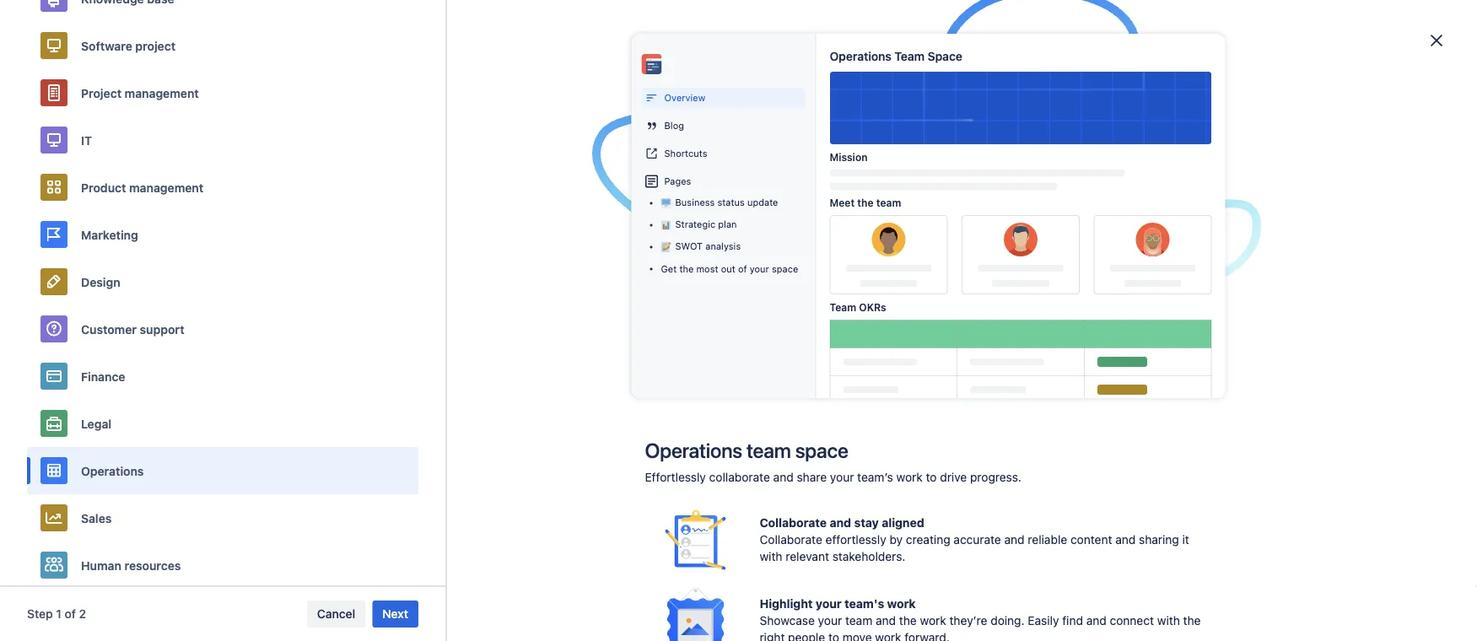 Task type: locate. For each thing, give the bounding box(es) containing it.
effortlessly
[[645, 470, 706, 484]]

2 vertical spatial space
[[795, 439, 849, 462]]

management inside "button"
[[129, 180, 204, 194]]

with
[[760, 550, 783, 564], [1158, 614, 1180, 628]]

mission
[[830, 151, 868, 163]]

2 vertical spatial team
[[845, 614, 873, 628]]

2
[[79, 607, 86, 621]]

0 horizontal spatial find
[[725, 601, 758, 625]]

out
[[721, 264, 736, 275]]

team right meet
[[876, 197, 901, 208]]

find inside highlight your team's work showcase your team and the work they're doing. easily find and connect with the right people to move work forward.
[[1063, 614, 1083, 628]]

0 vertical spatial space
[[1083, 77, 1116, 91]]

create left a
[[1033, 77, 1070, 91]]

find right easily
[[1063, 614, 1083, 628]]

space up share
[[795, 439, 849, 462]]

team up collaborate
[[747, 439, 791, 462]]

with left "relevant"
[[760, 550, 783, 564]]

doing.
[[991, 614, 1025, 628]]

1 vertical spatial create
[[1033, 77, 1070, 91]]

operations for team
[[830, 49, 892, 63]]

archived
[[1074, 369, 1119, 382]]

by
[[890, 533, 903, 547]]

marketing button
[[27, 211, 419, 258]]

they're
[[950, 614, 988, 628]]

plan
[[718, 219, 737, 230]]

:pencil: image
[[661, 242, 671, 252], [661, 242, 671, 252]]

1 horizontal spatial of
[[738, 264, 747, 275]]

Search field
[[1157, 10, 1326, 37]]

human resources
[[81, 558, 181, 572]]

1 vertical spatial team
[[747, 439, 791, 462]]

0 vertical spatial team
[[895, 49, 925, 63]]

and left reliable at right bottom
[[1005, 533, 1025, 547]]

management down project
[[125, 86, 199, 100]]

to down spaces
[[829, 631, 840, 641]]

space right a
[[1083, 77, 1116, 91]]

create inside popup button
[[1033, 77, 1070, 91]]

highlight your team's work showcase your team and the work they're doing. easily find and connect with the right people to move work forward.
[[760, 597, 1201, 641]]

marketing
[[81, 228, 138, 242]]

to
[[926, 470, 937, 484], [829, 631, 840, 641]]

0 vertical spatial operations
[[830, 49, 892, 63]]

0 vertical spatial create
[[660, 16, 698, 30]]

team left okrs
[[830, 301, 857, 313]]

your right share
[[830, 470, 854, 484]]

and
[[773, 470, 794, 484], [830, 516, 851, 530], [1005, 533, 1025, 547], [1116, 533, 1136, 547], [876, 614, 896, 628], [1087, 614, 1107, 628]]

2 vertical spatial operations
[[81, 464, 144, 478]]

and left share
[[773, 470, 794, 484]]

work
[[897, 470, 923, 484], [887, 597, 916, 611], [920, 614, 947, 628], [875, 631, 902, 641]]

overview
[[665, 92, 706, 103]]

the right connect
[[1184, 614, 1201, 628]]

space
[[928, 49, 963, 63]]

find left the any
[[725, 601, 758, 625]]

with right connect
[[1158, 614, 1180, 628]]

work right team's
[[897, 470, 923, 484]]

2 horizontal spatial operations
[[830, 49, 892, 63]]

1 vertical spatial with
[[1158, 614, 1180, 628]]

right
[[760, 631, 785, 641]]

of right the out
[[738, 264, 747, 275]]

operations up sales
[[81, 464, 144, 478]]

relevant
[[786, 550, 829, 564]]

creating
[[906, 533, 951, 547]]

get
[[661, 264, 677, 275]]

0 horizontal spatial create
[[660, 16, 698, 30]]

1 vertical spatial collaborate
[[760, 533, 823, 547]]

team
[[895, 49, 925, 63], [830, 301, 857, 313]]

and inside operations team space effortlessly collaborate and share your team's work to drive progress.
[[773, 470, 794, 484]]

0 vertical spatial to
[[926, 470, 937, 484]]

1 horizontal spatial with
[[1158, 614, 1180, 628]]

1 vertical spatial of
[[65, 607, 76, 621]]

1 horizontal spatial find
[[1063, 614, 1083, 628]]

confluence image
[[44, 13, 144, 33], [44, 13, 144, 33]]

forward.
[[905, 631, 950, 641]]

operations up the effortlessly
[[645, 439, 743, 462]]

of right 1
[[65, 607, 76, 621]]

space inside create a space popup button
[[1083, 77, 1116, 91]]

0 horizontal spatial to
[[829, 631, 840, 641]]

starred image
[[625, 203, 645, 223]]

and down the team's
[[876, 614, 896, 628]]

design
[[81, 275, 120, 289]]

team
[[876, 197, 901, 208], [747, 439, 791, 462], [845, 614, 873, 628]]

management for product management
[[129, 180, 204, 194]]

accurate
[[954, 533, 1001, 547]]

operations left space
[[830, 49, 892, 63]]

to inside highlight your team's work showcase your team and the work they're doing. easily find and connect with the right people to move work forward.
[[829, 631, 840, 641]]

space inside operations team space effortlessly collaborate and share your team's work to drive progress.
[[795, 439, 849, 462]]

jhgcxhj link
[[664, 159, 813, 266]]

human
[[81, 558, 121, 572]]

1 horizontal spatial to
[[926, 470, 937, 484]]

operations for team
[[645, 439, 743, 462]]

your left the team's
[[816, 597, 842, 611]]

:bar_chart: image
[[661, 220, 671, 230]]

0 vertical spatial team
[[876, 197, 901, 208]]

archived button
[[1068, 365, 1126, 387]]

it button
[[27, 116, 419, 164]]

operations inside operations team space effortlessly collaborate and share your team's work to drive progress.
[[645, 439, 743, 462]]

swot analysis
[[675, 241, 741, 252]]

to left drive
[[926, 470, 937, 484]]

2 collaborate from the top
[[760, 533, 823, 547]]

create inside global element
[[660, 16, 698, 30]]

software
[[81, 39, 132, 53]]

your inside operations team space effortlessly collaborate and share your team's work to drive progress.
[[830, 470, 854, 484]]

0 vertical spatial with
[[760, 550, 783, 564]]

shortcuts
[[665, 148, 708, 159]]

1 vertical spatial team
[[830, 301, 857, 313]]

0 horizontal spatial team
[[747, 439, 791, 462]]

0 horizontal spatial operations
[[81, 464, 144, 478]]

team's
[[845, 597, 885, 611]]

management for project management
[[125, 86, 199, 100]]

1 vertical spatial to
[[829, 631, 840, 641]]

design button
[[27, 258, 419, 305]]

create for create
[[660, 16, 698, 30]]

open image
[[617, 365, 638, 385]]

the
[[858, 197, 874, 208], [680, 264, 694, 275], [899, 614, 917, 628], [1184, 614, 1201, 628]]

0 horizontal spatial with
[[760, 550, 783, 564]]

management right the product
[[129, 180, 204, 194]]

1 vertical spatial management
[[129, 180, 204, 194]]

starred
[[887, 369, 925, 382]]

space right the out
[[772, 264, 798, 275]]

jhgcxhj
[[679, 227, 717, 240]]

space for team
[[795, 439, 849, 462]]

management inside button
[[125, 86, 199, 100]]

blog
[[665, 120, 684, 131]]

create for create a space
[[1033, 77, 1070, 91]]

aligned
[[882, 516, 925, 530]]

couldn't
[[649, 601, 720, 625]]

collaborate
[[760, 516, 827, 530], [760, 533, 823, 547]]

create up overview
[[660, 16, 698, 30]]

2 horizontal spatial team
[[876, 197, 901, 208]]

1 horizontal spatial create
[[1033, 77, 1070, 91]]

create a space button
[[1022, 71, 1126, 98]]

project management button
[[27, 69, 419, 116]]

communal button
[[935, 365, 1003, 387]]

any
[[762, 601, 794, 625]]

customer support
[[81, 322, 184, 336]]

okrs
[[859, 301, 887, 313]]

0 vertical spatial management
[[125, 86, 199, 100]]

0 vertical spatial collaborate
[[760, 516, 827, 530]]

:bar_chart: image
[[661, 220, 671, 230]]

the right meet
[[858, 197, 874, 208]]

1 vertical spatial operations
[[645, 439, 743, 462]]

strategic plan
[[675, 219, 737, 230]]

create
[[660, 16, 698, 30], [1033, 77, 1070, 91]]

product management button
[[27, 164, 419, 211]]

watching
[[822, 369, 870, 382]]

1 horizontal spatial team
[[845, 614, 873, 628]]

customer
[[81, 322, 137, 336]]

swot
[[675, 241, 703, 252]]

team up "move"
[[845, 614, 873, 628]]

:desktop: image
[[661, 198, 671, 209], [661, 198, 671, 209]]

team left space
[[895, 49, 925, 63]]

find inside all spaces region
[[725, 601, 758, 625]]

most
[[697, 264, 718, 275]]

operations
[[830, 49, 892, 63], [645, 439, 743, 462], [81, 464, 144, 478]]

starred button
[[880, 365, 932, 387]]

Filter by title field
[[371, 363, 515, 387]]

human resources button
[[27, 542, 419, 589]]

0 vertical spatial of
[[738, 264, 747, 275]]

reliable
[[1028, 533, 1068, 547]]

strategic
[[675, 219, 716, 230]]

1 horizontal spatial operations
[[645, 439, 743, 462]]

0 horizontal spatial of
[[65, 607, 76, 621]]



Task type: vqa. For each thing, say whether or not it's contained in the screenshot.
left Filters
no



Task type: describe. For each thing, give the bounding box(es) containing it.
finance button
[[27, 353, 419, 400]]

create banner
[[0, 0, 1478, 47]]

share
[[797, 470, 827, 484]]

personal
[[1013, 369, 1058, 382]]

close image
[[1427, 30, 1447, 51]]

a
[[1073, 77, 1079, 91]]

watching button
[[816, 365, 877, 387]]

team inside operations team space effortlessly collaborate and share your team's work to drive progress.
[[747, 439, 791, 462]]

to inside operations team space effortlessly collaborate and share your team's work to drive progress.
[[926, 470, 937, 484]]

your right the out
[[750, 264, 769, 275]]

operations button
[[27, 447, 419, 494]]

we
[[616, 601, 645, 625]]

work up forward.
[[920, 614, 947, 628]]

stay
[[854, 516, 879, 530]]

update
[[748, 197, 778, 208]]

step
[[27, 607, 53, 621]]

team inside highlight your team's work showcase your team and the work they're doing. easily find and connect with the right people to move work forward.
[[845, 614, 873, 628]]

business
[[675, 197, 715, 208]]

legal
[[81, 417, 112, 431]]

operations team space
[[830, 49, 963, 63]]

0 horizontal spatial team
[[830, 301, 857, 313]]

finance
[[81, 369, 125, 383]]

meet
[[830, 197, 855, 208]]

software project
[[81, 39, 176, 53]]

get the most out of your space
[[661, 264, 798, 275]]

collaborate
[[709, 470, 770, 484]]

1
[[56, 607, 62, 621]]

operations team space dialog
[[0, 0, 1478, 641]]

analysis
[[706, 241, 741, 252]]

stakeholders.
[[833, 550, 906, 564]]

business status update
[[675, 197, 778, 208]]

connect
[[1110, 614, 1154, 628]]

sales button
[[27, 494, 419, 542]]

project management
[[81, 86, 199, 100]]

search image
[[1164, 16, 1177, 30]]

collaborate and stay aligned collaborate effortlessly by creating accurate and reliable content and sharing it with relevant stakeholders.
[[760, 516, 1190, 564]]

support
[[140, 322, 184, 336]]

move
[[843, 631, 872, 641]]

with inside highlight your team's work showcase your team and the work they're doing. easily find and connect with the right people to move work forward.
[[1158, 614, 1180, 628]]

next
[[382, 607, 408, 621]]

and up effortlessly
[[830, 516, 851, 530]]

it
[[1183, 533, 1190, 547]]

project
[[135, 39, 176, 53]]

project
[[81, 86, 122, 100]]

1 vertical spatial space
[[772, 264, 798, 275]]

create a space
[[1033, 77, 1116, 91]]

easily
[[1028, 614, 1059, 628]]

product
[[81, 180, 126, 194]]

meet the team
[[830, 197, 901, 208]]

sharing
[[1139, 533, 1179, 547]]

all spaces region
[[351, 302, 1126, 641]]

team's
[[857, 470, 893, 484]]

work right the team's
[[887, 597, 916, 611]]

product management
[[81, 180, 204, 194]]

content
[[1071, 533, 1113, 547]]

1 horizontal spatial team
[[895, 49, 925, 63]]

global element
[[10, 0, 1153, 47]]

the up forward.
[[899, 614, 917, 628]]

work right "move"
[[875, 631, 902, 641]]

legal button
[[27, 400, 419, 447]]

spaces
[[799, 601, 862, 625]]

pages
[[665, 176, 691, 187]]

sales
[[81, 511, 112, 525]]

create link
[[650, 10, 708, 37]]

team okrs
[[830, 301, 887, 313]]

your up people
[[818, 614, 842, 628]]

people
[[788, 631, 825, 641]]

software project button
[[27, 22, 419, 69]]

cancel
[[317, 607, 355, 621]]

operations inside operations button
[[81, 464, 144, 478]]

drive
[[940, 470, 967, 484]]

1 collaborate from the top
[[760, 516, 827, 530]]

resources
[[124, 558, 181, 572]]

broken magnifying glass image
[[682, 423, 795, 575]]

showcase
[[760, 614, 815, 628]]

work inside operations team space effortlessly collaborate and share your team's work to drive progress.
[[897, 470, 923, 484]]

operations team space effortlessly collaborate and share your team's work to drive progress.
[[645, 439, 1022, 484]]

with inside collaborate and stay aligned collaborate effortlessly by creating accurate and reliable content and sharing it with relevant stakeholders.
[[760, 550, 783, 564]]

next button
[[372, 601, 419, 628]]

your spaces region
[[351, 126, 1126, 279]]

status
[[718, 197, 745, 208]]

and left connect
[[1087, 614, 1107, 628]]

personal button
[[1007, 365, 1064, 387]]

it
[[81, 133, 92, 147]]

customer support button
[[27, 305, 419, 353]]

progress.
[[970, 470, 1022, 484]]

highlight
[[760, 597, 813, 611]]

we couldn't find any spaces
[[616, 601, 862, 625]]

the right the get
[[680, 264, 694, 275]]

communal
[[942, 369, 997, 382]]

and left sharing
[[1116, 533, 1136, 547]]

space for a
[[1083, 77, 1116, 91]]



